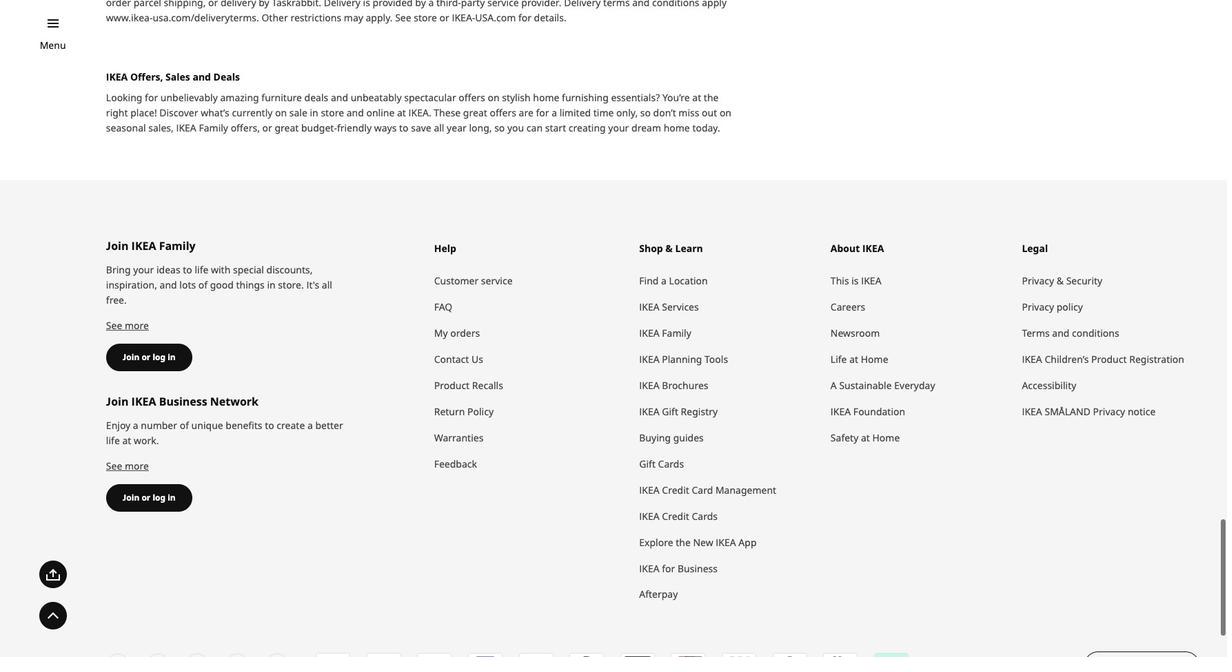 Task type: describe. For each thing, give the bounding box(es) containing it.
more for business
[[125, 460, 149, 473]]

return policy link
[[434, 399, 626, 425]]

create
[[277, 419, 305, 432]]

these
[[434, 106, 461, 119]]

1 vertical spatial product
[[434, 379, 470, 392]]

work.
[[134, 434, 159, 447]]

privacy & security
[[1022, 274, 1103, 287]]

discover
[[160, 106, 198, 119]]

privacy for privacy & security
[[1022, 274, 1055, 287]]

ikea for ikea for business
[[640, 562, 660, 576]]

0 horizontal spatial so
[[495, 121, 505, 134]]

or inside looking for unbelievably amazing furniture deals and unbeatably spectacular offers on stylish home furnishing essentials? you're at the right place! discover what's currently on sale in store and online at ikea. these great offers are for a limited time only, so don't miss out on seasonal sales, ikea family offers, or great budget-friendly ways to save all year long, so you can start creating your dream home today.
[[262, 121, 272, 134]]

newsroom link
[[831, 320, 1009, 347]]

brochures
[[662, 379, 709, 392]]

my orders
[[434, 327, 480, 340]]

unique
[[191, 419, 223, 432]]

inspiration,
[[106, 278, 157, 291]]

everyday
[[895, 379, 936, 392]]

your inside looking for unbelievably amazing furniture deals and unbeatably spectacular offers on stylish home furnishing essentials? you're at the right place! discover what's currently on sale in store and online at ikea. these great offers are for a limited time only, so don't miss out on seasonal sales, ikea family offers, or great budget-friendly ways to save all year long, so you can start creating your dream home today.
[[609, 121, 629, 134]]

and up store
[[331, 91, 348, 104]]

all inside looking for unbelievably amazing furniture deals and unbeatably spectacular offers on stylish home furnishing essentials? you're at the right place! discover what's currently on sale in store and online at ikea. these great offers are for a limited time only, so don't miss out on seasonal sales, ikea family offers, or great budget-friendly ways to save all year long, so you can start creating your dream home today.
[[434, 121, 444, 134]]

life
[[831, 353, 847, 366]]

a inside looking for unbelievably amazing furniture deals and unbeatably spectacular offers on stylish home furnishing essentials? you're at the right place! discover what's currently on sale in store and online at ikea. these great offers are for a limited time only, so don't miss out on seasonal sales, ikea family offers, or great budget-friendly ways to save all year long, so you can start creating your dream home today.
[[552, 106, 557, 119]]

at inside safety at home link
[[861, 431, 870, 445]]

discounts,
[[267, 263, 313, 276]]

ikea credit cards link
[[640, 504, 817, 530]]

privacy policy link
[[1022, 294, 1200, 320]]

guides
[[674, 431, 704, 445]]

don't
[[654, 106, 676, 119]]

1 horizontal spatial for
[[536, 106, 549, 119]]

place!
[[130, 106, 157, 119]]

1 horizontal spatial home
[[664, 121, 690, 134]]

or for family
[[142, 351, 151, 363]]

union pay image
[[672, 655, 705, 658]]

lots
[[180, 278, 196, 291]]

home for safety at home
[[873, 431, 900, 445]]

ikea småland privacy notice
[[1022, 405, 1156, 418]]

management
[[716, 484, 777, 497]]

a inside the find a location link
[[661, 274, 667, 287]]

privacy & security link
[[1022, 268, 1200, 294]]

enjoy a number of unique benefits to create a better life at work.
[[106, 419, 343, 447]]

ikea children's product registration
[[1022, 353, 1185, 366]]

a
[[831, 379, 837, 392]]

furniture
[[262, 91, 302, 104]]

store.
[[278, 278, 304, 291]]

see for join ikea business network
[[106, 460, 122, 473]]

location
[[669, 274, 708, 287]]

card
[[692, 484, 713, 497]]

1 horizontal spatial great
[[463, 106, 487, 119]]

things
[[236, 278, 265, 291]]

see more link for join ikea business network
[[106, 460, 149, 473]]

ikea for ikea credit cards
[[640, 510, 660, 523]]

ikea services
[[640, 300, 699, 314]]

customer
[[434, 274, 479, 287]]

home for life at home
[[861, 353, 889, 366]]

contact us
[[434, 353, 483, 366]]

looking for unbelievably amazing furniture deals and unbeatably spectacular offers on stylish home furnishing essentials? you're at the right place! discover what's currently on sale in store and online at ikea. these great offers are for a limited time only, so don't miss out on seasonal sales, ikea family offers, or great budget-friendly ways to save all year long, so you can start creating your dream home today.
[[106, 91, 732, 134]]

credit for card
[[662, 484, 690, 497]]

security
[[1067, 274, 1103, 287]]

services
[[662, 300, 699, 314]]

1 horizontal spatial list
[[316, 654, 923, 658]]

limited
[[560, 106, 591, 119]]

at inside life at home link
[[850, 353, 859, 366]]

mastercard image
[[368, 655, 401, 658]]

cards inside ikea credit cards link
[[692, 510, 718, 523]]

recalls
[[472, 379, 503, 392]]

bring
[[106, 263, 131, 276]]

discover image
[[418, 655, 452, 658]]

good
[[210, 278, 234, 291]]

with
[[211, 263, 231, 276]]

cards inside gift cards link
[[658, 458, 684, 471]]

ikea gift registry link
[[640, 399, 817, 425]]

contact
[[434, 353, 469, 366]]

join or log in for business
[[123, 492, 176, 504]]

ikea for business
[[640, 562, 718, 576]]

ikea services link
[[640, 294, 817, 320]]

benefits
[[226, 419, 262, 432]]

essentials?
[[611, 91, 660, 104]]

privacy for privacy policy
[[1022, 300, 1055, 314]]

for for looking
[[145, 91, 158, 104]]

a sustainable everyday link
[[831, 373, 1009, 399]]

2 vertical spatial privacy
[[1094, 405, 1126, 418]]

life at home
[[831, 353, 889, 366]]

the inside looking for unbelievably amazing furniture deals and unbeatably spectacular offers on stylish home furnishing essentials? you're at the right place! discover what's currently on sale in store and online at ikea. these great offers are for a limited time only, so don't miss out on seasonal sales, ikea family offers, or great budget-friendly ways to save all year long, so you can start creating your dream home today.
[[704, 91, 719, 104]]

or for business
[[142, 492, 151, 504]]

ikea foundation
[[831, 405, 906, 418]]

find
[[640, 274, 659, 287]]

your inside bring your ideas to life with special discounts, inspiration, and lots of good things in store. it's all free.
[[133, 263, 154, 276]]

explore the new ikea app
[[640, 536, 757, 549]]

&
[[1057, 274, 1064, 287]]

1 vertical spatial the
[[676, 536, 691, 549]]

save
[[411, 121, 432, 134]]

number
[[141, 419, 177, 432]]

my
[[434, 327, 448, 340]]

it's
[[306, 278, 319, 291]]

a right enjoy
[[133, 419, 138, 432]]

buying guides link
[[640, 425, 817, 451]]

registration
[[1130, 353, 1185, 366]]

store
[[321, 106, 344, 119]]

offers,
[[231, 121, 260, 134]]

spectacular
[[404, 91, 456, 104]]

service
[[481, 274, 513, 287]]

sale
[[290, 106, 308, 119]]

visa image
[[317, 655, 350, 658]]

out
[[702, 106, 717, 119]]

1 horizontal spatial on
[[488, 91, 500, 104]]

orders
[[450, 327, 480, 340]]

at up miss on the top right
[[693, 91, 702, 104]]

business for for
[[678, 562, 718, 576]]

gift cards
[[640, 458, 684, 471]]

ikea.
[[409, 106, 432, 119]]

feedback
[[434, 458, 477, 471]]

diners image
[[774, 655, 807, 658]]

at inside enjoy a number of unique benefits to create a better life at work.
[[122, 434, 131, 447]]

buy now pay later with afterpay image
[[876, 655, 909, 658]]

and inside bring your ideas to life with special discounts, inspiration, and lots of good things in store. it's all free.
[[160, 278, 177, 291]]

careers link
[[831, 294, 1009, 320]]

in inside bring your ideas to life with special discounts, inspiration, and lots of good things in store. it's all free.
[[267, 278, 276, 291]]

tools
[[705, 353, 728, 366]]

newsroom
[[831, 327, 880, 340]]

and right the "terms"
[[1053, 327, 1070, 340]]

dream
[[632, 121, 661, 134]]

ikea foundation link
[[831, 399, 1009, 425]]

gift inside gift cards link
[[640, 458, 656, 471]]

ikea for ikea småland privacy notice
[[1022, 405, 1043, 418]]

ikea for ikea credit card management
[[640, 484, 660, 497]]

credit for cards
[[662, 510, 690, 523]]

ikea credit cards
[[640, 510, 718, 523]]



Task type: vqa. For each thing, say whether or not it's contained in the screenshot.
or
yes



Task type: locate. For each thing, give the bounding box(es) containing it.
1 horizontal spatial so
[[641, 106, 651, 119]]

conditions
[[1073, 327, 1120, 340]]

see down enjoy
[[106, 460, 122, 473]]

policy
[[1057, 300, 1083, 314]]

ikea credit card image
[[520, 655, 553, 658]]

see more link down free.
[[106, 319, 149, 332]]

the up the out
[[704, 91, 719, 104]]

offers up these
[[459, 91, 485, 104]]

see down free.
[[106, 319, 122, 332]]

see more for join ikea family
[[106, 319, 149, 332]]

join or log in up join ikea business network
[[123, 351, 176, 363]]

0 vertical spatial home
[[861, 353, 889, 366]]

more down work.
[[125, 460, 149, 473]]

1 horizontal spatial product
[[1092, 353, 1127, 366]]

network
[[210, 394, 259, 409]]

ikea planning tools
[[640, 353, 728, 366]]

for for ikea
[[662, 562, 675, 576]]

2 more from the top
[[125, 460, 149, 473]]

business for ikea
[[159, 394, 207, 409]]

see
[[106, 319, 122, 332], [106, 460, 122, 473]]

0 vertical spatial offers
[[459, 91, 485, 104]]

budget-
[[301, 121, 337, 134]]

ikea down find
[[640, 300, 660, 314]]

and down ideas
[[160, 278, 177, 291]]

family down what's
[[199, 121, 228, 134]]

0 vertical spatial great
[[463, 106, 487, 119]]

see more link for join ikea family
[[106, 319, 149, 332]]

more down free.
[[125, 319, 149, 332]]

0 vertical spatial business
[[159, 394, 207, 409]]

app
[[739, 536, 757, 549]]

0 horizontal spatial offers
[[459, 91, 485, 104]]

on right the out
[[720, 106, 732, 119]]

join down free.
[[123, 351, 140, 363]]

or down currently
[[262, 121, 272, 134]]

2 vertical spatial family
[[662, 327, 692, 340]]

join or log in button up join ikea business network
[[106, 344, 192, 371]]

ikea down accessibility
[[1022, 405, 1043, 418]]

privacy policy
[[1022, 300, 1083, 314]]

2 credit from the top
[[662, 510, 690, 523]]

right
[[106, 106, 128, 119]]

notice
[[1128, 405, 1156, 418]]

apple pay image
[[622, 655, 655, 658]]

children's
[[1045, 353, 1089, 366]]

only,
[[617, 106, 638, 119]]

for right are
[[536, 106, 549, 119]]

1 horizontal spatial gift
[[662, 405, 679, 418]]

ikea up inspiration,
[[131, 238, 156, 254]]

1 vertical spatial see more link
[[106, 460, 149, 473]]

ikea down the ikea family
[[640, 353, 660, 366]]

so up dream
[[641, 106, 651, 119]]

see for join ikea family
[[106, 319, 122, 332]]

ikea for business link
[[640, 556, 817, 582]]

0 vertical spatial home
[[533, 91, 560, 104]]

offers up you
[[490, 106, 517, 119]]

0 vertical spatial credit
[[662, 484, 690, 497]]

0 vertical spatial see more link
[[106, 319, 149, 332]]

ikea up looking
[[106, 70, 128, 83]]

great up long,
[[463, 106, 487, 119]]

ikea for ikea gift registry
[[640, 405, 660, 418]]

online
[[367, 106, 395, 119]]

1 horizontal spatial of
[[198, 278, 208, 291]]

start
[[545, 121, 566, 134]]

for
[[145, 91, 158, 104], [536, 106, 549, 119], [662, 562, 675, 576]]

0 vertical spatial cards
[[658, 458, 684, 471]]

all down these
[[434, 121, 444, 134]]

join or log in button for business
[[106, 485, 192, 512]]

long,
[[469, 121, 492, 134]]

ikea up the safety
[[831, 405, 851, 418]]

ikea credit card management link
[[640, 478, 817, 504]]

ikea gift card image
[[825, 655, 858, 658]]

ikea left the app
[[716, 536, 736, 549]]

ikea for ikea offers, sales and deals
[[106, 70, 128, 83]]

1 vertical spatial join or log in
[[123, 492, 176, 504]]

1 vertical spatial to
[[183, 263, 192, 276]]

seasonal
[[106, 121, 146, 134]]

1 join or log in button from the top
[[106, 344, 192, 371]]

to up lots
[[183, 263, 192, 276]]

the left new
[[676, 536, 691, 549]]

0 vertical spatial log
[[153, 351, 166, 363]]

and up friendly
[[347, 106, 364, 119]]

privacy down accessibility link
[[1094, 405, 1126, 418]]

1 vertical spatial offers
[[490, 106, 517, 119]]

on down furniture at the left top of the page
[[275, 106, 287, 119]]

of left unique
[[180, 419, 189, 432]]

a
[[552, 106, 557, 119], [661, 274, 667, 287], [133, 419, 138, 432], [308, 419, 313, 432]]

on left stylish
[[488, 91, 500, 104]]

join or log in button
[[106, 344, 192, 371], [106, 485, 192, 512]]

0 horizontal spatial to
[[183, 263, 192, 276]]

0 vertical spatial for
[[145, 91, 158, 104]]

see more for join ikea business network
[[106, 460, 149, 473]]

is
[[852, 274, 859, 287]]

this
[[831, 274, 849, 287]]

ikea
[[106, 70, 128, 83], [176, 121, 196, 134], [131, 238, 156, 254], [862, 274, 882, 287], [640, 300, 660, 314], [640, 327, 660, 340], [640, 353, 660, 366], [1022, 353, 1043, 366], [640, 379, 660, 392], [131, 394, 156, 409], [640, 405, 660, 418], [831, 405, 851, 418], [1022, 405, 1043, 418], [640, 484, 660, 497], [640, 510, 660, 523], [716, 536, 736, 549], [640, 562, 660, 576]]

to inside looking for unbelievably amazing furniture deals and unbeatably spectacular offers on stylish home furnishing essentials? you're at the right place! discover what's currently on sale in store and online at ikea. these great offers are for a limited time only, so don't miss out on seasonal sales, ikea family offers, or great budget-friendly ways to save all year long, so you can start creating your dream home today.
[[399, 121, 409, 134]]

1 vertical spatial home
[[873, 431, 900, 445]]

1 see from the top
[[106, 319, 122, 332]]

policy
[[468, 405, 494, 418]]

gift up buying guides
[[662, 405, 679, 418]]

us
[[472, 353, 483, 366]]

a right find
[[661, 274, 667, 287]]

log for business
[[153, 492, 166, 504]]

privacy left &
[[1022, 274, 1055, 287]]

0 horizontal spatial business
[[159, 394, 207, 409]]

0 vertical spatial all
[[434, 121, 444, 134]]

planning
[[662, 353, 702, 366]]

2 join or log in button from the top
[[106, 485, 192, 512]]

join up enjoy
[[106, 394, 129, 409]]

so
[[641, 106, 651, 119], [495, 121, 505, 134]]

1 vertical spatial log
[[153, 492, 166, 504]]

of inside enjoy a number of unique benefits to create a better life at work.
[[180, 419, 189, 432]]

0 horizontal spatial on
[[275, 106, 287, 119]]

0 horizontal spatial of
[[180, 419, 189, 432]]

0 horizontal spatial great
[[275, 121, 299, 134]]

of
[[198, 278, 208, 291], [180, 419, 189, 432]]

and right sales
[[193, 70, 211, 83]]

0 vertical spatial the
[[704, 91, 719, 104]]

0 vertical spatial see
[[106, 319, 122, 332]]

ikea down gift cards
[[640, 484, 660, 497]]

0 horizontal spatial your
[[133, 263, 154, 276]]

at left ikea.
[[397, 106, 406, 119]]

home up a sustainable everyday on the bottom of the page
[[861, 353, 889, 366]]

family up ideas
[[159, 238, 196, 254]]

product down terms and conditions link
[[1092, 353, 1127, 366]]

1 vertical spatial see more
[[106, 460, 149, 473]]

1 vertical spatial business
[[678, 562, 718, 576]]

2 vertical spatial for
[[662, 562, 675, 576]]

terms
[[1022, 327, 1050, 340]]

see more down work.
[[106, 460, 149, 473]]

careers
[[831, 300, 866, 314]]

for up 'afterpay'
[[662, 562, 675, 576]]

ikea family
[[640, 327, 692, 340]]

great down sale on the left top of page
[[275, 121, 299, 134]]

to left save
[[399, 121, 409, 134]]

see more link down work.
[[106, 460, 149, 473]]

0 vertical spatial see more
[[106, 319, 149, 332]]

1 more from the top
[[125, 319, 149, 332]]

0 horizontal spatial product
[[434, 379, 470, 392]]

credit up explore
[[662, 510, 690, 523]]

0 vertical spatial to
[[399, 121, 409, 134]]

2 see more from the top
[[106, 460, 149, 473]]

ikea left brochures
[[640, 379, 660, 392]]

business inside ikea for business link
[[678, 562, 718, 576]]

list
[[316, 654, 923, 658], [106, 655, 302, 658]]

log for family
[[153, 351, 166, 363]]

life inside bring your ideas to life with special discounts, inspiration, and lots of good things in store. it's all free.
[[195, 263, 209, 276]]

ikea up buying
[[640, 405, 660, 418]]

2 horizontal spatial for
[[662, 562, 675, 576]]

of right lots
[[198, 278, 208, 291]]

looking
[[106, 91, 142, 104]]

2 vertical spatial or
[[142, 492, 151, 504]]

ikea up explore
[[640, 510, 660, 523]]

1 vertical spatial privacy
[[1022, 300, 1055, 314]]

at right the safety
[[861, 431, 870, 445]]

to inside bring your ideas to life with special discounts, inspiration, and lots of good things in store. it's all free.
[[183, 263, 192, 276]]

ikea right is
[[862, 274, 882, 287]]

0 horizontal spatial the
[[676, 536, 691, 549]]

1 vertical spatial join or log in button
[[106, 485, 192, 512]]

to left create
[[265, 419, 274, 432]]

to inside enjoy a number of unique benefits to create a better life at work.
[[265, 419, 274, 432]]

today.
[[693, 121, 721, 134]]

2 see from the top
[[106, 460, 122, 473]]

0 horizontal spatial all
[[322, 278, 332, 291]]

home down foundation
[[873, 431, 900, 445]]

1 horizontal spatial cards
[[692, 510, 718, 523]]

more for family
[[125, 319, 149, 332]]

home down "don't"
[[664, 121, 690, 134]]

1 vertical spatial or
[[142, 351, 151, 363]]

ikea for ikea foundation
[[831, 405, 851, 418]]

for up place!
[[145, 91, 158, 104]]

sales
[[166, 70, 190, 83]]

1 vertical spatial great
[[275, 121, 299, 134]]

0 vertical spatial of
[[198, 278, 208, 291]]

gift
[[662, 405, 679, 418], [640, 458, 656, 471]]

0 horizontal spatial cards
[[658, 458, 684, 471]]

ikea down explore
[[640, 562, 660, 576]]

join down work.
[[123, 492, 140, 504]]

at right the life
[[850, 353, 859, 366]]

1 horizontal spatial business
[[678, 562, 718, 576]]

0 vertical spatial gift
[[662, 405, 679, 418]]

amex image
[[469, 655, 502, 658]]

a sustainable everyday
[[831, 379, 936, 392]]

life inside enjoy a number of unique benefits to create a better life at work.
[[106, 434, 120, 447]]

0 vertical spatial so
[[641, 106, 651, 119]]

ikea brochures
[[640, 379, 709, 392]]

so left you
[[495, 121, 505, 134]]

2 horizontal spatial to
[[399, 121, 409, 134]]

0 horizontal spatial home
[[533, 91, 560, 104]]

join or log in down work.
[[123, 492, 176, 504]]

jcb image
[[723, 655, 756, 658]]

0 vertical spatial life
[[195, 263, 209, 276]]

1 horizontal spatial all
[[434, 121, 444, 134]]

new
[[693, 536, 714, 549]]

ikea for ikea brochures
[[640, 379, 660, 392]]

1 vertical spatial credit
[[662, 510, 690, 523]]

or up join ikea business network
[[142, 351, 151, 363]]

2 log from the top
[[153, 492, 166, 504]]

or down work.
[[142, 492, 151, 504]]

join ikea business network
[[106, 394, 259, 409]]

log down work.
[[153, 492, 166, 504]]

1 vertical spatial more
[[125, 460, 149, 473]]

safety at home link
[[831, 425, 1009, 451]]

2 horizontal spatial on
[[720, 106, 732, 119]]

join or log in for family
[[123, 351, 176, 363]]

1 vertical spatial all
[[322, 278, 332, 291]]

2 horizontal spatial family
[[662, 327, 692, 340]]

or
[[262, 121, 272, 134], [142, 351, 151, 363], [142, 492, 151, 504]]

1 join or log in from the top
[[123, 351, 176, 363]]

join or log in button down work.
[[106, 485, 192, 512]]

afterpay link
[[640, 582, 817, 609]]

credit up ikea credit cards
[[662, 484, 690, 497]]

join up the bring
[[106, 238, 129, 254]]

0 vertical spatial or
[[262, 121, 272, 134]]

life
[[195, 263, 209, 276], [106, 434, 120, 447]]

0 horizontal spatial life
[[106, 434, 120, 447]]

this is ikea link
[[831, 268, 1009, 294]]

privacy
[[1022, 274, 1055, 287], [1022, 300, 1055, 314], [1094, 405, 1126, 418]]

business up number
[[159, 394, 207, 409]]

in inside looking for unbelievably amazing furniture deals and unbeatably spectacular offers on stylish home furnishing essentials? you're at the right place! discover what's currently on sale in store and online at ikea. these great offers are for a limited time only, so don't miss out on seasonal sales, ikea family offers, or great budget-friendly ways to save all year long, so you can start creating your dream home today.
[[310, 106, 318, 119]]

1 credit from the top
[[662, 484, 690, 497]]

ikea planning tools link
[[640, 347, 817, 373]]

ikea down ikea services
[[640, 327, 660, 340]]

0 vertical spatial privacy
[[1022, 274, 1055, 287]]

ikea up number
[[131, 394, 156, 409]]

all inside bring your ideas to life with special discounts, inspiration, and lots of good things in store. it's all free.
[[322, 278, 332, 291]]

cards up new
[[692, 510, 718, 523]]

faq link
[[434, 294, 626, 320]]

you
[[508, 121, 524, 134]]

ikea inside looking for unbelievably amazing furniture deals and unbeatably spectacular offers on stylish home furnishing essentials? you're at the right place! discover what's currently on sale in store and online at ikea. these great offers are for a limited time only, so don't miss out on seasonal sales, ikea family offers, or great budget-friendly ways to save all year long, so you can start creating your dream home today.
[[176, 121, 196, 134]]

ikea for ikea family
[[640, 327, 660, 340]]

at down enjoy
[[122, 434, 131, 447]]

0 vertical spatial join or log in
[[123, 351, 176, 363]]

business down explore the new ikea app
[[678, 562, 718, 576]]

safety at home
[[831, 431, 900, 445]]

ikea down the "terms"
[[1022, 353, 1043, 366]]

see more down free.
[[106, 319, 149, 332]]

creating
[[569, 121, 606, 134]]

are
[[519, 106, 534, 119]]

privacy up the "terms"
[[1022, 300, 1055, 314]]

find a location link
[[640, 268, 817, 294]]

ikea for ikea children's product registration
[[1022, 353, 1043, 366]]

family down services
[[662, 327, 692, 340]]

2 see more link from the top
[[106, 460, 149, 473]]

1 vertical spatial cards
[[692, 510, 718, 523]]

1 horizontal spatial to
[[265, 419, 274, 432]]

buying guides
[[640, 431, 704, 445]]

ikea family link
[[640, 320, 817, 347]]

1 see more from the top
[[106, 319, 149, 332]]

cards down buying guides
[[658, 458, 684, 471]]

0 horizontal spatial gift
[[640, 458, 656, 471]]

1 vertical spatial life
[[106, 434, 120, 447]]

ideas
[[157, 263, 180, 276]]

afterpay
[[640, 589, 678, 602]]

1 vertical spatial for
[[536, 106, 549, 119]]

log up join ikea business network
[[153, 351, 166, 363]]

2 vertical spatial to
[[265, 419, 274, 432]]

family inside looking for unbelievably amazing furniture deals and unbeatably spectacular offers on stylish home furnishing essentials? you're at the right place! discover what's currently on sale in store and online at ikea. these great offers are for a limited time only, so don't miss out on seasonal sales, ikea family offers, or great budget-friendly ways to save all year long, so you can start creating your dream home today.
[[199, 121, 228, 134]]

deals
[[214, 70, 240, 83]]

1 vertical spatial family
[[159, 238, 196, 254]]

see more
[[106, 319, 149, 332], [106, 460, 149, 473]]

0 vertical spatial your
[[609, 121, 629, 134]]

2 join or log in from the top
[[123, 492, 176, 504]]

1 horizontal spatial family
[[199, 121, 228, 134]]

1 see more link from the top
[[106, 319, 149, 332]]

a up start
[[552, 106, 557, 119]]

0 vertical spatial more
[[125, 319, 149, 332]]

1 horizontal spatial offers
[[490, 106, 517, 119]]

1 vertical spatial so
[[495, 121, 505, 134]]

1 horizontal spatial life
[[195, 263, 209, 276]]

product down contact
[[434, 379, 470, 392]]

1 vertical spatial your
[[133, 263, 154, 276]]

0 vertical spatial family
[[199, 121, 228, 134]]

1 log from the top
[[153, 351, 166, 363]]

ikea down discover on the top left
[[176, 121, 196, 134]]

1 vertical spatial home
[[664, 121, 690, 134]]

paypal image
[[571, 655, 604, 658]]

gift down buying
[[640, 458, 656, 471]]

home up are
[[533, 91, 560, 104]]

your up inspiration,
[[133, 263, 154, 276]]

of inside bring your ideas to life with special discounts, inspiration, and lots of good things in store. it's all free.
[[198, 278, 208, 291]]

a left "better"
[[308, 419, 313, 432]]

0 horizontal spatial list
[[106, 655, 302, 658]]

deals
[[305, 91, 328, 104]]

0 horizontal spatial for
[[145, 91, 158, 104]]

explore
[[640, 536, 674, 549]]

0 vertical spatial product
[[1092, 353, 1127, 366]]

accessibility
[[1022, 379, 1077, 392]]

all right it's
[[322, 278, 332, 291]]

1 vertical spatial gift
[[640, 458, 656, 471]]

ikea for ikea services
[[640, 300, 660, 314]]

miss
[[679, 106, 700, 119]]

ikea gift registry
[[640, 405, 718, 418]]

customer service link
[[434, 268, 626, 294]]

1 horizontal spatial your
[[609, 121, 629, 134]]

return policy
[[434, 405, 494, 418]]

0 horizontal spatial family
[[159, 238, 196, 254]]

1 horizontal spatial the
[[704, 91, 719, 104]]

0 vertical spatial join or log in button
[[106, 344, 192, 371]]

your down only,
[[609, 121, 629, 134]]

what's
[[201, 106, 229, 119]]

1 vertical spatial of
[[180, 419, 189, 432]]

amazing
[[220, 91, 259, 104]]

credit
[[662, 484, 690, 497], [662, 510, 690, 523]]

feedback link
[[434, 451, 626, 478]]

1 vertical spatial see
[[106, 460, 122, 473]]

offers,
[[130, 70, 163, 83]]

ikea for ikea planning tools
[[640, 353, 660, 366]]

life left the with at the left top of the page
[[195, 263, 209, 276]]

stylish
[[502, 91, 531, 104]]

join or log in button for family
[[106, 344, 192, 371]]

accessibility link
[[1022, 373, 1200, 399]]

contact us link
[[434, 347, 626, 373]]

gift inside ikea gift registry link
[[662, 405, 679, 418]]

life down enjoy
[[106, 434, 120, 447]]



